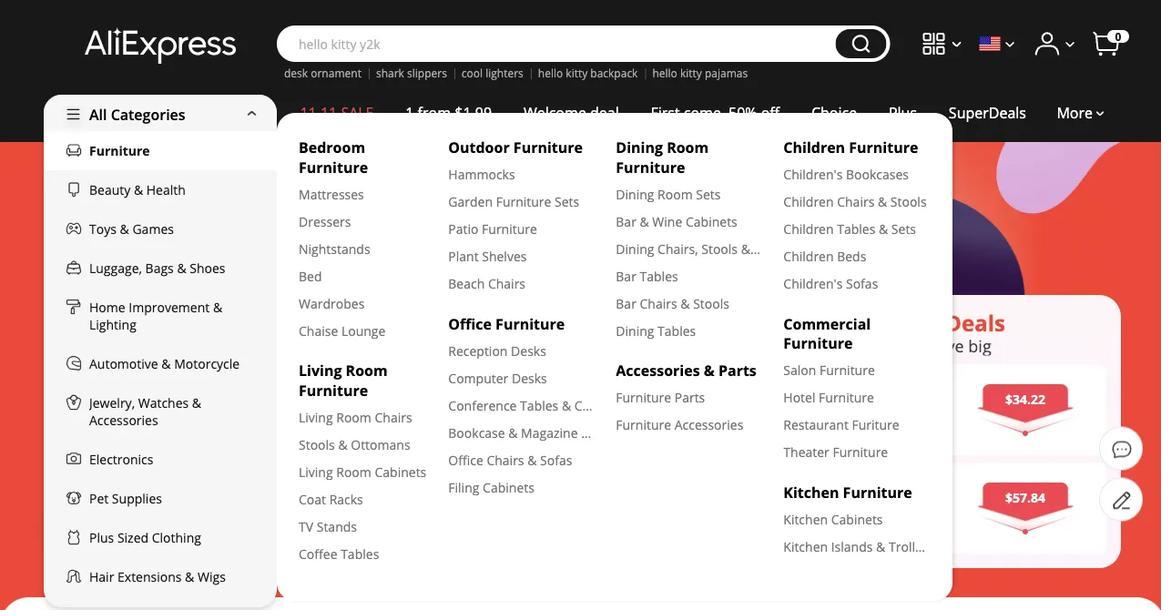 Task type: describe. For each thing, give the bounding box(es) containing it.
cool lighters link
[[462, 66, 524, 81]]

home improvement & lighting
[[89, 299, 222, 333]]

welcome
[[524, 103, 587, 123]]

restaurant furiture link
[[784, 416, 930, 434]]

& inside luggage, bags & shoes link
[[177, 260, 186, 277]]

every
[[44, 315, 259, 421]]

living for cabinets
[[299, 463, 333, 481]]

over for $15 off
[[609, 401, 636, 418]]

furniture inside kitchen furniture kitchen cabinets
[[843, 482, 913, 502]]

kitty for pajamas
[[681, 66, 702, 81]]

patio furniture
[[449, 220, 537, 238]]

furniture link
[[44, 131, 277, 170]]

& down children chairs & stools link on the top of page
[[879, 220, 889, 238]]

furniture inside 'accessories & parts furniture parts'
[[616, 389, 672, 406]]

tables for coffee
[[341, 545, 379, 563]]

coffee tables link
[[299, 545, 427, 563]]

games
[[132, 220, 174, 238]]

dining tables
[[616, 322, 696, 339]]

patio furniture link
[[449, 220, 594, 238]]

hello kitty pajamas
[[653, 66, 748, 81]]

product image image for $34.22
[[854, 365, 945, 456]]

deal
[[590, 103, 619, 123]]

product image image for $57.84
[[854, 463, 945, 554]]

all categories
[[89, 105, 186, 124]]

jewelry, watches & accessories
[[89, 394, 201, 429]]

off for $15 off orders over $100
[[603, 375, 628, 401]]

0 horizontal spatial 11.11
[[300, 103, 337, 123]]

& right islands
[[877, 538, 886, 555]]

children's inside children furniture children's bookcases
[[784, 166, 843, 183]]

shark slippers
[[376, 66, 447, 81]]

living room furniture living room chairs
[[299, 361, 412, 426]]

$30 off orders over $200
[[567, 439, 668, 482]]

plus for plus
[[889, 103, 918, 123]]

$20
[[279, 315, 411, 421]]

hammocks
[[449, 166, 515, 183]]

furniture down restaurant furiture link
[[833, 444, 888, 461]]

off for $4 off
[[165, 210, 286, 328]]

tv stands
[[299, 518, 357, 535]]

computer desks
[[449, 369, 547, 387]]

tables for bar
[[640, 267, 678, 285]]

$34.22
[[1006, 391, 1046, 408]]

desks inside "office furniture reception desks"
[[511, 342, 547, 359]]

1
[[406, 103, 414, 123]]

bookcase & magazine racks
[[449, 424, 615, 441]]

2 horizontal spatial sets
[[892, 220, 917, 238]]

cool
[[462, 66, 483, 81]]

nightstands link
[[299, 240, 427, 257]]

furniture inside children furniture children's bookcases
[[849, 138, 919, 157]]

furniture up restaurant furiture
[[819, 389, 874, 406]]

outdoor
[[449, 138, 510, 157]]

chaise lounge link
[[299, 322, 427, 339]]

hair
[[89, 569, 114, 586]]

stools down bookcases
[[891, 193, 927, 210]]

toys & games
[[89, 220, 174, 238]]

kitchen for furniture
[[784, 482, 840, 502]]

children tables & sets link
[[784, 220, 930, 238]]

& left benches
[[741, 240, 751, 257]]

kitty for backpack
[[566, 66, 588, 81]]

every $20 ( max $16 per order )
[[44, 315, 411, 439]]

$1.99
[[455, 103, 492, 123]]

jewelry,
[[89, 394, 135, 412]]

hair extensions & wigs
[[89, 569, 226, 586]]

2 children's from the top
[[784, 275, 843, 292]]

automotive & motorcycle
[[89, 355, 240, 373]]

$4
[[44, 210, 143, 328]]

)
[[185, 419, 190, 439]]

1 horizontal spatial sofas
[[846, 275, 879, 292]]

superdeals link
[[933, 95, 1043, 131]]

discounts
[[661, 335, 735, 357]]

tables for dining
[[658, 322, 696, 339]]

furniture inside outdoor furniture hammocks
[[514, 138, 583, 157]]

room up stools & ottomans
[[336, 409, 372, 426]]

desk ornament link
[[284, 66, 362, 81]]

dining chairs, stools & benches
[[616, 240, 804, 257]]

children tables & sets
[[784, 220, 917, 238]]

order
[[143, 419, 182, 439]]

tables for children
[[837, 220, 876, 238]]

beauty & health
[[89, 181, 186, 199]]

pet
[[89, 490, 109, 507]]

home
[[89, 299, 125, 316]]

bar tables link
[[616, 267, 762, 285]]

living room chairs link
[[299, 409, 427, 426]]

children furniture children's bookcases
[[784, 138, 919, 183]]

accessories inside 'accessories & parts furniture parts'
[[616, 361, 700, 380]]

categories
[[111, 105, 186, 124]]

kitchen for islands
[[784, 538, 828, 555]]

icon image for superdeals
[[854, 312, 876, 334]]

furniture up mattresses
[[299, 157, 368, 177]]

stools down bar tables link
[[693, 295, 730, 312]]

cool lighters
[[462, 66, 524, 81]]

0 vertical spatial parts
[[719, 361, 757, 380]]

hello kitty y2k text field
[[290, 35, 827, 53]]

come,
[[684, 103, 725, 123]]

children for tables
[[784, 220, 834, 238]]

luggage,
[[89, 260, 142, 277]]

dining room furniture dining room sets
[[616, 138, 721, 203]]

children chairs & stools
[[784, 193, 927, 210]]

living room cabinets
[[299, 463, 427, 481]]

plant
[[449, 248, 479, 265]]

superdeals inside 'link'
[[949, 103, 1027, 123]]

$15 off orders over $100
[[567, 375, 668, 418]]

0 horizontal spatial sets
[[555, 193, 580, 210]]

furniture inside furniture "link"
[[89, 142, 150, 159]]

coupon bg image
[[556, 365, 809, 556]]

$16
[[86, 419, 111, 439]]

bedroom
[[299, 138, 365, 157]]

2 desks from the top
[[512, 369, 547, 387]]

& up magazine
[[562, 397, 571, 414]]

room up 'bar & wine cabinets'
[[658, 185, 693, 203]]

tv
[[299, 518, 313, 535]]

filing
[[449, 479, 480, 496]]

bedroom furniture mattresses
[[299, 138, 368, 203]]

max
[[52, 419, 83, 439]]

dining for chairs,
[[616, 240, 655, 257]]

& inside automotive & motorcycle link
[[162, 355, 171, 373]]

coupon codes
[[585, 308, 737, 338]]

conference tables & chairs
[[449, 397, 612, 414]]

$57.84
[[1006, 489, 1046, 506]]

dining for room
[[616, 138, 663, 157]]

plant shelves
[[449, 248, 527, 265]]

bar for bar chairs & stools
[[616, 295, 637, 312]]

codes
[[674, 308, 737, 338]]

bar for bar & wine cabinets
[[616, 213, 637, 230]]

ornament
[[311, 66, 362, 81]]

plus link
[[873, 95, 933, 131]]

sets inside dining room furniture dining room sets
[[696, 185, 721, 203]]

chairs for beach chairs
[[488, 275, 526, 292]]

children beds link
[[784, 248, 930, 265]]

commercial
[[784, 314, 871, 333]]

0 horizontal spatial racks
[[329, 491, 363, 508]]

furiture
[[852, 416, 900, 434]]

17,
[[307, 188, 338, 217]]

accessories & parts furniture parts
[[616, 361, 757, 406]]

& down bookcase & magazine racks link
[[528, 451, 537, 469]]

shark slippers link
[[376, 66, 447, 81]]

dining tables link
[[616, 322, 762, 339]]

office for chairs
[[449, 451, 484, 469]]

furniture accessories link
[[616, 416, 762, 434]]

per
[[115, 419, 139, 439]]

11.11 for coupon codes
[[585, 335, 627, 357]]

1 vertical spatial superdeals
[[883, 308, 1006, 338]]

11.11 save big
[[883, 335, 992, 357]]

$34.22 link
[[854, 365, 1107, 456]]

garden
[[449, 193, 493, 210]]

coffee
[[299, 545, 338, 563]]

hotel
[[784, 389, 816, 406]]

& inside hair extensions & wigs link
[[185, 569, 194, 586]]



Task type: locate. For each thing, give the bounding box(es) containing it.
beauty & health link
[[44, 170, 277, 210]]

1 from $1.99 link
[[390, 95, 508, 131]]

1 dining from the top
[[616, 138, 663, 157]]

supplies
[[112, 490, 162, 507]]

hello up first
[[653, 66, 678, 81]]

1 orders from the top
[[567, 401, 606, 418]]

1 vertical spatial plus
[[89, 529, 114, 547]]

restaurant
[[784, 416, 849, 434]]

0 horizontal spatial plus
[[89, 529, 114, 547]]

accessories inside the jewelry, watches & accessories
[[89, 412, 158, 429]]

room for living room furniture living room chairs
[[346, 361, 388, 380]]

furniture up dining room sets link
[[616, 157, 686, 177]]

1 kitchen from the top
[[784, 482, 840, 502]]

kitchen down theater
[[784, 482, 840, 502]]

furniture inside the living room furniture living room chairs
[[299, 380, 368, 400]]

2 children from the top
[[784, 193, 834, 210]]

over left the $100
[[609, 401, 636, 418]]

furniture inside dining room furniture dining room sets
[[616, 157, 686, 177]]

2 bar from the top
[[616, 267, 637, 285]]

hello for hello kitty pajamas
[[653, 66, 678, 81]]

top
[[631, 335, 657, 357]]

hello kitty pajamas link
[[653, 66, 748, 81]]

pet supplies link
[[44, 479, 277, 518]]

0 vertical spatial plus
[[889, 103, 918, 123]]

bar down bar tables
[[616, 295, 637, 312]]

orders up $30
[[567, 401, 606, 418]]

11.11 left save at the right bottom of the page
[[883, 335, 925, 357]]

conference tables & chairs link
[[449, 397, 612, 414]]

parts up code:
[[719, 361, 757, 380]]

wardrobes
[[299, 295, 365, 312]]

hello down hello kitty y2k text field
[[538, 66, 563, 81]]

0 vertical spatial racks
[[581, 424, 615, 441]]

chairs up dining tables
[[640, 295, 678, 312]]

electronics link
[[44, 440, 277, 479]]

motorcycle
[[174, 355, 240, 373]]

2 orders from the top
[[567, 464, 606, 482]]

plus for plus sized clothing
[[89, 529, 114, 547]]

1 children's from the top
[[784, 166, 843, 183]]

0 vertical spatial product image image
[[854, 365, 945, 456]]

children's down children beds
[[784, 275, 843, 292]]

children beds
[[784, 248, 867, 265]]

bar left wine
[[616, 213, 637, 230]]

children's sofas link
[[784, 275, 930, 292]]

2 hello from the left
[[653, 66, 678, 81]]

stools & ottomans
[[299, 436, 411, 453]]

furniture up bookcases
[[849, 138, 919, 157]]

1 vertical spatial bar
[[616, 267, 637, 285]]

2 vertical spatial living
[[299, 463, 333, 481]]

sofas down magazine
[[540, 451, 573, 469]]

& inside 'toys & games' link
[[120, 220, 129, 238]]

beach chairs link
[[449, 275, 594, 292]]

children's up "children chairs & stools"
[[784, 166, 843, 183]]

health
[[146, 181, 186, 199]]

11.11 for superdeals
[[883, 335, 925, 357]]

bar up coupon
[[616, 267, 637, 285]]

1 vertical spatial over
[[609, 464, 636, 482]]

chairs down shelves
[[488, 275, 526, 292]]

chaise lounge
[[299, 322, 386, 339]]

2 product image image from the top
[[854, 463, 945, 554]]

automotive
[[89, 355, 158, 373]]

bar for bar tables
[[616, 267, 637, 285]]

children for furniture
[[784, 138, 846, 157]]

0 vertical spatial desks
[[511, 342, 547, 359]]

over inside $15 off orders over $100
[[609, 401, 636, 418]]

kitty left pajamas
[[681, 66, 702, 81]]

sets up bar & wine cabinets link
[[696, 185, 721, 203]]

& up watches
[[162, 355, 171, 373]]

sets up patio furniture link
[[555, 193, 580, 210]]

furniture accessories
[[616, 416, 744, 434]]

1 vertical spatial children's
[[784, 275, 843, 292]]

& inside 'accessories & parts furniture parts'
[[704, 361, 715, 380]]

islands
[[832, 538, 873, 555]]

office for furniture
[[449, 314, 492, 333]]

0 vertical spatial over
[[609, 401, 636, 418]]

0 vertical spatial kitchen
[[784, 482, 840, 502]]

off inside $15 off orders over $100
[[603, 375, 628, 401]]

cabinets up dining chairs, stools & benches
[[686, 213, 738, 230]]

office up filing
[[449, 451, 484, 469]]

1 vertical spatial sofas
[[540, 451, 573, 469]]

stools up bar tables link
[[702, 240, 738, 257]]

11.11 up bedroom
[[300, 103, 337, 123]]

furniture down the hammocks 'link'
[[496, 193, 552, 210]]

0 horizontal spatial hello
[[538, 66, 563, 81]]

dining for tables
[[616, 322, 655, 339]]

0 horizontal spatial sofas
[[540, 451, 573, 469]]

1 vertical spatial racks
[[329, 491, 363, 508]]

hotel furniture link
[[784, 389, 930, 406]]

1 vertical spatial office
[[449, 451, 484, 469]]

cabinets up kitchen islands & trolleys
[[832, 511, 883, 528]]

& up office chairs & sofas
[[509, 424, 518, 441]]

None button
[[836, 29, 887, 58]]

beach
[[449, 275, 485, 292]]

0 vertical spatial sofas
[[846, 275, 879, 292]]

office up reception
[[449, 314, 492, 333]]

orders inside $15 off orders over $100
[[567, 401, 606, 418]]

parts up furniture accessories link
[[675, 389, 705, 406]]

patio
[[449, 220, 479, 238]]

living room cabinets link
[[299, 463, 427, 481]]

garden furniture sets link
[[449, 193, 594, 210]]

tv stands link
[[299, 518, 427, 535]]

theater
[[784, 444, 830, 461]]

1 vertical spatial desks
[[512, 369, 547, 387]]

living for furniture
[[299, 361, 342, 380]]

1 horizontal spatial 11.11
[[585, 335, 627, 357]]

room down lounge at bottom left
[[346, 361, 388, 380]]

1 icon image from the left
[[556, 312, 578, 334]]

off
[[761, 103, 780, 123], [165, 210, 286, 328], [603, 375, 628, 401], [603, 439, 628, 464]]

1 horizontal spatial sets
[[696, 185, 721, 203]]

orders for $30
[[567, 464, 606, 482]]

racks up stands
[[329, 491, 363, 508]]

1 vertical spatial kitchen
[[784, 511, 828, 528]]

office chairs & sofas link
[[449, 451, 594, 469]]

& inside the jewelry, watches & accessories
[[192, 394, 201, 412]]

2 over from the top
[[609, 464, 636, 482]]

chaise
[[299, 322, 338, 339]]

shoes
[[190, 260, 226, 277]]

3 living from the top
[[299, 463, 333, 481]]

computer desks link
[[449, 369, 594, 387]]

bar chairs & stools
[[616, 295, 730, 312]]

bags
[[145, 260, 174, 277]]

0 horizontal spatial icon image
[[556, 312, 578, 334]]

11.11 top discounts
[[585, 335, 735, 357]]

2 dining from the top
[[616, 185, 655, 203]]

1 children from the top
[[784, 138, 846, 157]]

icon image up reception desks link
[[556, 312, 578, 334]]

1 kitty from the left
[[566, 66, 588, 81]]

2 office from the top
[[449, 451, 484, 469]]

furniture down welcome
[[514, 138, 583, 157]]

furniture up furniture accessories on the bottom of the page
[[616, 389, 672, 406]]

furniture up kitchen cabinets link
[[843, 482, 913, 502]]

children down choice link
[[784, 138, 846, 157]]

computer
[[449, 369, 509, 387]]

first come, 50% off link
[[635, 95, 796, 131]]

0 vertical spatial orders
[[567, 401, 606, 418]]

children up children tables & sets
[[784, 193, 834, 210]]

coupon
[[585, 308, 669, 338]]

icon image
[[556, 312, 578, 334], [854, 312, 876, 334]]

3 kitchen from the top
[[784, 538, 828, 555]]

save
[[929, 335, 965, 357]]

3 bar from the top
[[616, 295, 637, 312]]

1 hello from the left
[[538, 66, 563, 81]]

$57.84 link
[[854, 463, 1107, 554]]

children for beds
[[784, 248, 834, 265]]

& down bookcases
[[878, 193, 888, 210]]

stools & ottomans link
[[299, 436, 427, 453]]

furniture inside "office furniture reception desks"
[[496, 314, 565, 333]]

& right watches
[[192, 394, 201, 412]]

coffee tables
[[299, 545, 379, 563]]

& left wine
[[640, 213, 649, 230]]

ottomans
[[351, 436, 411, 453]]

4 children from the top
[[784, 248, 834, 265]]

sets down children chairs & stools link on the top of page
[[892, 220, 917, 238]]

children up children beds
[[784, 220, 834, 238]]

0 horizontal spatial kitty
[[566, 66, 588, 81]]

room for dining room furniture dining room sets
[[667, 138, 709, 157]]

children for chairs
[[784, 193, 834, 210]]

0 link
[[1093, 29, 1130, 58]]

& down shoes
[[213, 299, 222, 316]]

kitchen up kitchen islands & trolleys
[[784, 511, 828, 528]]

0 vertical spatial office
[[449, 314, 492, 333]]

chairs up the ottomans
[[375, 409, 412, 426]]

0 vertical spatial superdeals
[[949, 103, 1027, 123]]

chairs for bar chairs & stools
[[640, 295, 678, 312]]

4 dining from the top
[[616, 322, 655, 339]]

0 vertical spatial children's
[[784, 166, 843, 183]]

bar chairs & stools link
[[616, 295, 762, 312]]

11:59
[[344, 188, 399, 217]]

1 vertical spatial living
[[299, 409, 333, 426]]

orders inside $30 off orders over $200
[[567, 464, 606, 482]]

orders for $15
[[567, 401, 606, 418]]

room down stools & ottomans
[[336, 463, 372, 481]]

icon image down the children's sofas link
[[854, 312, 876, 334]]

& inside home improvement & lighting
[[213, 299, 222, 316]]

desk
[[284, 66, 308, 81]]

stools up living room cabinets at the left bottom of page
[[299, 436, 335, 453]]

chairs up $30
[[575, 397, 612, 414]]

plus up bookcases
[[889, 103, 918, 123]]

sofas down children beds link at the right of page
[[846, 275, 879, 292]]

bar tables
[[616, 267, 678, 285]]

0 vertical spatial living
[[299, 361, 342, 380]]

furniture up living room chairs link
[[299, 380, 368, 400]]

1 vertical spatial parts
[[675, 389, 705, 406]]

1 desks from the top
[[511, 342, 547, 359]]

lighting
[[89, 316, 136, 333]]

plus left sized in the left of the page
[[89, 529, 114, 547]]

shark
[[376, 66, 404, 81]]

over for $30 off
[[609, 464, 636, 482]]

furniture up $30 off orders over $200
[[616, 416, 672, 434]]

1 bar from the top
[[616, 213, 637, 230]]

$30
[[567, 439, 598, 464]]

2 vertical spatial bar
[[616, 295, 637, 312]]

tables for conference
[[520, 397, 559, 414]]

& up code:
[[704, 361, 715, 380]]

more
[[1057, 103, 1093, 123]]

0 horizontal spatial parts
[[675, 389, 705, 406]]

sets
[[696, 185, 721, 203], [555, 193, 580, 210], [892, 220, 917, 238]]

product image image
[[854, 365, 945, 456], [854, 463, 945, 554]]

living up stools & ottomans
[[299, 409, 333, 426]]

3 children from the top
[[784, 220, 834, 238]]

room for living room cabinets
[[336, 463, 372, 481]]

1 horizontal spatial racks
[[581, 424, 615, 441]]

racks down $15 off orders over $100
[[581, 424, 615, 441]]

mattresses link
[[299, 185, 427, 203]]

big
[[969, 335, 992, 357]]

cabinets inside kitchen furniture kitchen cabinets
[[832, 511, 883, 528]]

cabinets down the ottomans
[[375, 463, 427, 481]]

kitchen left islands
[[784, 538, 828, 555]]

2 kitchen from the top
[[784, 511, 828, 528]]

1 horizontal spatial parts
[[719, 361, 757, 380]]

1 over from the top
[[609, 401, 636, 418]]

kitchen
[[784, 482, 840, 502], [784, 511, 828, 528], [784, 538, 828, 555]]

orders down magazine
[[567, 464, 606, 482]]

commercial furniture salon furniture
[[784, 314, 875, 379]]

1 office from the top
[[449, 314, 492, 333]]

2 horizontal spatial 11.11
[[883, 335, 925, 357]]

living
[[299, 361, 342, 380], [299, 409, 333, 426], [299, 463, 333, 481]]

11.11 left top
[[585, 335, 627, 357]]

furniture parts link
[[616, 389, 762, 406]]

bar & wine cabinets link
[[616, 213, 762, 230]]

hello for hello kitty backpack
[[538, 66, 563, 81]]

restaurant furiture
[[784, 416, 900, 434]]

lighters
[[486, 66, 524, 81]]

1 horizontal spatial plus
[[889, 103, 918, 123]]

desks
[[511, 342, 547, 359], [512, 369, 547, 387]]

office inside "office furniture reception desks"
[[449, 314, 492, 333]]

& up dining tables link
[[681, 295, 690, 312]]

furniture down garden furniture sets
[[482, 220, 537, 238]]

1 horizontal spatial hello
[[653, 66, 678, 81]]

icon image for coupon codes
[[556, 312, 578, 334]]

2 vertical spatial kitchen
[[784, 538, 828, 555]]

watches
[[138, 394, 189, 412]]

3 dining from the top
[[616, 240, 655, 257]]

1 horizontal spatial icon image
[[854, 312, 876, 334]]

furniture up salon
[[784, 333, 853, 353]]

orders
[[567, 401, 606, 418], [567, 464, 606, 482]]

furniture up 'hotel furniture' link
[[820, 362, 875, 379]]

off inside $30 off orders over $200
[[603, 439, 628, 464]]

chairs inside the living room furniture living room chairs
[[375, 409, 412, 426]]

chairs,
[[658, 240, 698, 257]]

luggage, bags & shoes link
[[44, 249, 277, 288]]

2 living from the top
[[299, 409, 333, 426]]

children inside children furniture children's bookcases
[[784, 138, 846, 157]]

living down chaise
[[299, 361, 342, 380]]

& right bags
[[177, 260, 186, 277]]

chairs for children chairs & stools
[[837, 193, 875, 210]]

lounge
[[342, 322, 386, 339]]

living up coat
[[299, 463, 333, 481]]

& left health at top
[[134, 181, 143, 199]]

2 icon image from the left
[[854, 312, 876, 334]]

$100
[[639, 401, 668, 418]]

desks up "computer desks" link
[[511, 342, 547, 359]]

chairs up 'children tables & sets' link
[[837, 193, 875, 210]]

1 horizontal spatial kitty
[[681, 66, 702, 81]]

$200
[[639, 464, 668, 482]]

dressers link
[[299, 213, 427, 230]]

wardrobes link
[[299, 295, 427, 312]]

children up children's sofas
[[784, 248, 834, 265]]

& up living room cabinets at the left bottom of page
[[338, 436, 348, 453]]

furniture up reception desks link
[[496, 314, 565, 333]]

plus sized clothing link
[[44, 518, 277, 558]]

chairs for office chairs & sofas
[[487, 451, 524, 469]]

0 vertical spatial bar
[[616, 213, 637, 230]]

1 vertical spatial orders
[[567, 464, 606, 482]]

over left "$200"
[[609, 464, 636, 482]]

1 product image image from the top
[[854, 365, 945, 456]]

& left wigs
[[185, 569, 194, 586]]

automotive & motorcycle link
[[44, 344, 277, 384]]

from
[[418, 103, 451, 123]]

wine
[[653, 213, 683, 230]]

bookcase
[[449, 424, 505, 441]]

furniture down all categories
[[89, 142, 150, 159]]

theater furniture
[[784, 444, 888, 461]]

off for $30 off orders over $200
[[603, 439, 628, 464]]

1 vertical spatial product image image
[[854, 463, 945, 554]]

& inside beauty & health link
[[134, 181, 143, 199]]

& right toys
[[120, 220, 129, 238]]

cabinets down office chairs & sofas
[[483, 479, 535, 496]]

desks up the conference tables & chairs 'link'
[[512, 369, 547, 387]]

kitty down hello kitty y2k text field
[[566, 66, 588, 81]]

room down come,
[[667, 138, 709, 157]]

plus sized clothing
[[89, 529, 201, 547]]

2 kitty from the left
[[681, 66, 702, 81]]

plus
[[889, 103, 918, 123], [89, 529, 114, 547]]

1 living from the top
[[299, 361, 342, 380]]

hello
[[538, 66, 563, 81], [653, 66, 678, 81]]

over inside $30 off orders over $200
[[609, 464, 636, 482]]

beds
[[837, 248, 867, 265]]

chairs up filing cabinets
[[487, 451, 524, 469]]



Task type: vqa. For each thing, say whether or not it's contained in the screenshot.
Reception Desks 'link'
yes



